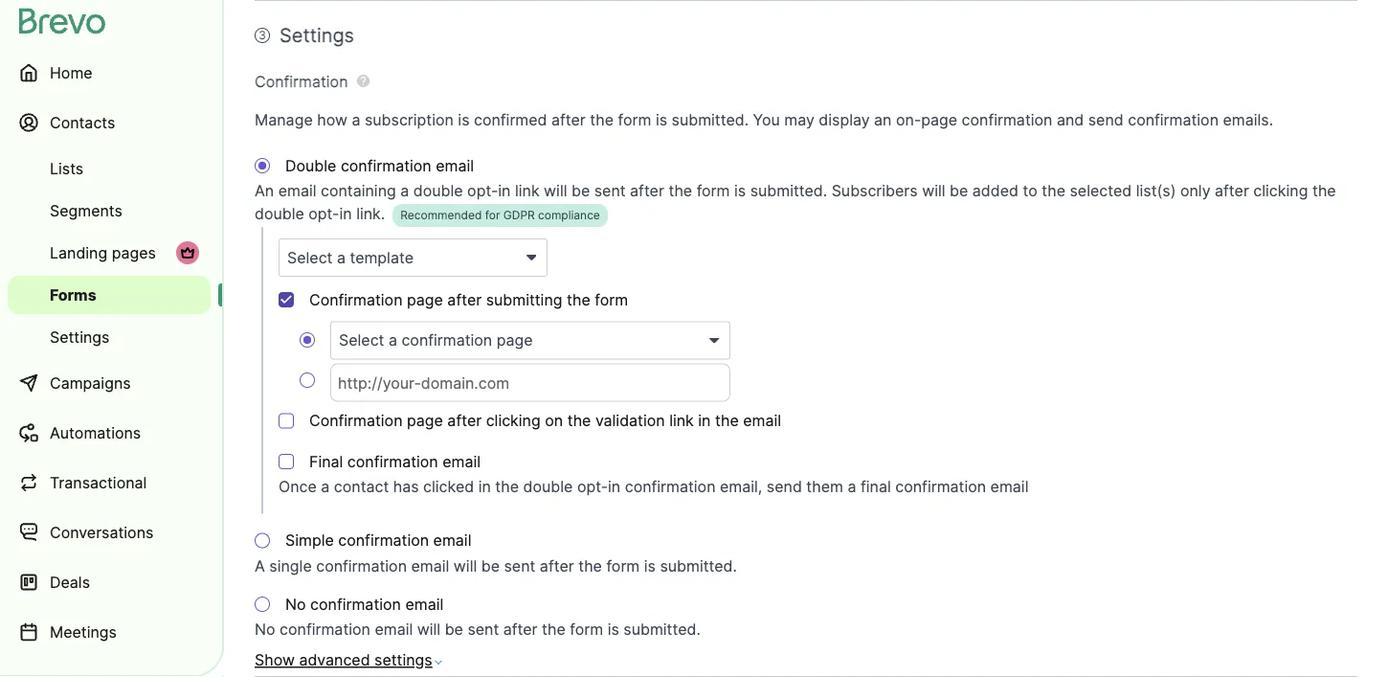 Task type: vqa. For each thing, say whether or not it's contained in the screenshot.
"Conversations"
yes



Task type: describe. For each thing, give the bounding box(es) containing it.
no for no confirmation email
[[285, 595, 306, 613]]

in right validation
[[698, 411, 711, 430]]

be down a single confirmation email will be sent after the form is submitted.
[[445, 620, 463, 639]]

segments link
[[8, 192, 211, 230]]

manage how a subscription is confirmed after the form is submitted. you may display an on-page confirmation and send confirmation emails.
[[255, 110, 1274, 129]]

has
[[393, 477, 419, 496]]

an
[[255, 181, 274, 200]]

deals link
[[8, 559, 211, 605]]

double confirmation email
[[285, 156, 474, 175]]

in down validation
[[608, 477, 621, 496]]

compliance
[[538, 208, 600, 222]]

you
[[753, 110, 780, 129]]

confirmation up has
[[347, 452, 438, 471]]

conversations link
[[8, 509, 211, 555]]

1 vertical spatial sent
[[504, 556, 536, 575]]

0 vertical spatial opt-
[[467, 181, 498, 200]]

confirmed
[[474, 110, 547, 129]]

is inside an email containing a double opt-in link will be sent after the form is submitted. subscribers will be added to the selected list(s) only after clicking the double opt-in link.
[[734, 181, 746, 200]]

confirmation up containing
[[341, 156, 432, 175]]

emails.
[[1223, 110, 1274, 129]]

in right clicked
[[478, 477, 491, 496]]

no confirmation email
[[285, 595, 444, 613]]

final
[[309, 452, 343, 471]]

an
[[874, 110, 892, 129]]

be up compliance
[[572, 181, 590, 200]]

meetings link
[[8, 609, 211, 655]]

contacts
[[50, 113, 115, 132]]

display
[[819, 110, 870, 129]]

transactional
[[50, 473, 147, 492]]

3
[[259, 28, 266, 42]]

gdpr
[[504, 208, 535, 222]]

confirmation left email,
[[625, 477, 716, 496]]

final confirmation email
[[309, 452, 481, 471]]

will up settings
[[417, 620, 441, 639]]

on
[[545, 411, 563, 430]]

will right "subscribers" at the right top of the page
[[922, 181, 946, 200]]

2 vertical spatial opt-
[[577, 477, 608, 496]]

pages
[[112, 243, 156, 262]]

submitting
[[486, 290, 563, 309]]

once
[[279, 477, 317, 496]]

a single confirmation email will be sent after the form is submitted.
[[255, 556, 737, 575]]

clicking inside an email containing a double opt-in link will be sent after the form is submitted. subscribers will be added to the selected list(s) only after clicking the double opt-in link.
[[1254, 181, 1308, 200]]

an email containing a double opt-in link will be sent after the form is submitted. subscribers will be added to the selected list(s) only after clicking the double opt-in link.
[[255, 181, 1337, 223]]

list(s)
[[1136, 181, 1176, 200]]

email inside an email containing a double opt-in link will be sent after the form is submitted. subscribers will be added to the selected list(s) only after clicking the double opt-in link.
[[278, 181, 317, 200]]

1 vertical spatial clicking
[[486, 411, 541, 430]]

to
[[1023, 181, 1038, 200]]

settings
[[374, 651, 433, 669]]

confirmation down simple confirmation email
[[316, 556, 407, 575]]

single
[[269, 556, 312, 575]]

submitted. inside an email containing a double opt-in link will be sent after the form is submitted. subscribers will be added to the selected list(s) only after clicking the double opt-in link.
[[750, 181, 827, 200]]

be left 'added'
[[950, 181, 968, 200]]

show advanced settings
[[255, 651, 433, 669]]

forms link
[[8, 276, 211, 314]]

page for confirmation page after clicking on the validation link in the email
[[407, 411, 443, 430]]

double
[[285, 156, 336, 175]]

recommended
[[400, 208, 482, 222]]

confirmation right final
[[896, 477, 986, 496]]

segments
[[50, 201, 122, 220]]

in up recommended for gdpr compliance at the top left
[[498, 181, 511, 200]]

recommended for gdpr compliance
[[400, 208, 600, 222]]

automations link
[[8, 410, 211, 456]]

campaigns link
[[8, 360, 211, 406]]

form inside an email containing a double opt-in link will be sent after the form is submitted. subscribers will be added to the selected list(s) only after clicking the double opt-in link.
[[697, 181, 730, 200]]

selected
[[1070, 181, 1132, 200]]

a down final in the left of the page
[[321, 477, 330, 496]]

forms
[[50, 285, 96, 304]]

settings inside "link"
[[50, 327, 110, 346]]

conversations
[[50, 523, 154, 542]]

left___rvooi image
[[180, 245, 195, 260]]

0 horizontal spatial opt-
[[309, 204, 339, 223]]

contact
[[334, 477, 389, 496]]

confirmation page after clicking on the validation link in the email
[[309, 411, 781, 430]]

a inside an email containing a double opt-in link will be sent after the form is submitted. subscribers will be added to the selected list(s) only after clicking the double opt-in link.
[[401, 181, 409, 200]]

be up no confirmation email will be sent after the form is submitted.
[[481, 556, 500, 575]]

0 horizontal spatial sent
[[468, 620, 499, 639]]

0 vertical spatial settings
[[280, 23, 354, 47]]

0 vertical spatial send
[[1089, 110, 1124, 129]]

link.
[[356, 204, 385, 223]]

advanced
[[299, 651, 370, 669]]



Task type: locate. For each thing, give the bounding box(es) containing it.
lists link
[[8, 149, 211, 188]]

is
[[458, 110, 470, 129], [656, 110, 668, 129], [734, 181, 746, 200], [644, 556, 656, 575], [608, 620, 619, 639]]

a left final
[[848, 477, 857, 496]]

1 horizontal spatial no
[[285, 595, 306, 613]]

1 vertical spatial no
[[255, 620, 275, 639]]

link inside an email containing a double opt-in link will be sent after the form is submitted. subscribers will be added to the selected list(s) only after clicking the double opt-in link.
[[515, 181, 540, 200]]

1 horizontal spatial double
[[413, 181, 463, 200]]

sent inside an email containing a double opt-in link will be sent after the form is submitted. subscribers will be added to the selected list(s) only after clicking the double opt-in link.
[[594, 181, 626, 200]]

campaigns
[[50, 373, 131, 392]]

2 vertical spatial double
[[523, 477, 573, 496]]

meetings
[[50, 622, 117, 641]]

1 horizontal spatial link
[[669, 411, 694, 430]]

page right an
[[921, 110, 958, 129]]

manage
[[255, 110, 313, 129]]

validation
[[596, 411, 665, 430]]

send
[[1089, 110, 1124, 129], [767, 477, 802, 496]]

1 horizontal spatial clicking
[[1254, 181, 1308, 200]]

may
[[785, 110, 815, 129]]

no for no confirmation email will be sent after the form is submitted.
[[255, 620, 275, 639]]

confirmation down link.
[[309, 290, 403, 309]]

page down recommended at the top left of page
[[407, 290, 443, 309]]

in
[[498, 181, 511, 200], [339, 204, 352, 223], [698, 411, 711, 430], [478, 477, 491, 496], [608, 477, 621, 496]]

will
[[544, 181, 567, 200], [922, 181, 946, 200], [454, 556, 477, 575], [417, 620, 441, 639]]

email,
[[720, 477, 763, 496]]

simple
[[285, 531, 334, 550]]

confirmation down contact
[[338, 531, 429, 550]]

link for in
[[669, 411, 694, 430]]

form
[[618, 110, 652, 129], [697, 181, 730, 200], [595, 290, 628, 309], [607, 556, 640, 575], [570, 620, 603, 639]]

final
[[861, 477, 891, 496]]

0 horizontal spatial clicking
[[486, 411, 541, 430]]

page for confirmation page after submitting the form
[[407, 290, 443, 309]]

no
[[285, 595, 306, 613], [255, 620, 275, 639]]

double down confirmation page after clicking on the validation link in the email
[[523, 477, 573, 496]]

page
[[921, 110, 958, 129], [407, 290, 443, 309], [407, 411, 443, 430]]

2 vertical spatial sent
[[468, 620, 499, 639]]

clicking
[[1254, 181, 1308, 200], [486, 411, 541, 430]]

2 horizontal spatial sent
[[594, 181, 626, 200]]

confirmation left and
[[962, 110, 1053, 129]]

on-
[[896, 110, 921, 129]]

a down double confirmation email
[[401, 181, 409, 200]]

no down single
[[285, 595, 306, 613]]

double up recommended at the top left of page
[[413, 181, 463, 200]]

confirmation up manage
[[255, 72, 348, 90]]

email
[[436, 156, 474, 175], [278, 181, 317, 200], [743, 411, 781, 430], [443, 452, 481, 471], [991, 477, 1029, 496], [433, 531, 472, 550], [411, 556, 449, 575], [405, 595, 444, 613], [375, 620, 413, 639]]

no up show
[[255, 620, 275, 639]]

subscription
[[365, 110, 454, 129]]

1 vertical spatial page
[[407, 290, 443, 309]]

0 vertical spatial link
[[515, 181, 540, 200]]

landing pages link
[[8, 234, 211, 272]]

1 horizontal spatial send
[[1089, 110, 1124, 129]]

confirmation page after submitting the form
[[309, 290, 628, 309]]

0 horizontal spatial link
[[515, 181, 540, 200]]

opt- up for
[[467, 181, 498, 200]]

submitted.
[[672, 110, 749, 129], [750, 181, 827, 200], [660, 556, 737, 575], [624, 620, 701, 639]]

after
[[552, 110, 586, 129], [630, 181, 664, 200], [1215, 181, 1250, 200], [448, 290, 482, 309], [448, 411, 482, 430], [540, 556, 574, 575], [503, 620, 538, 639]]

settings down "forms"
[[50, 327, 110, 346]]

only
[[1181, 181, 1211, 200]]

confirmation
[[255, 72, 348, 90], [309, 290, 403, 309], [309, 411, 403, 430]]

home link
[[8, 50, 211, 96]]

send left them
[[767, 477, 802, 496]]

link up gdpr
[[515, 181, 540, 200]]

once a contact has clicked in the double opt-in confirmation email, send them a final confirmation email
[[279, 477, 1029, 496]]

clicked
[[423, 477, 474, 496]]

lists
[[50, 159, 83, 178]]

a right how
[[352, 110, 360, 129]]

a
[[352, 110, 360, 129], [401, 181, 409, 200], [321, 477, 330, 496], [848, 477, 857, 496]]

double
[[413, 181, 463, 200], [255, 204, 304, 223], [523, 477, 573, 496]]

0 horizontal spatial no
[[255, 620, 275, 639]]

how
[[317, 110, 348, 129]]

0 horizontal spatial settings
[[50, 327, 110, 346]]

0 vertical spatial clicking
[[1254, 181, 1308, 200]]

no confirmation email will be sent after the form is submitted.
[[255, 620, 701, 639]]

clicking down emails.
[[1254, 181, 1308, 200]]

link right validation
[[669, 411, 694, 430]]

settings
[[280, 23, 354, 47], [50, 327, 110, 346]]

2 horizontal spatial opt-
[[577, 477, 608, 496]]

0 horizontal spatial send
[[767, 477, 802, 496]]

1 horizontal spatial settings
[[280, 23, 354, 47]]

1 vertical spatial confirmation
[[309, 290, 403, 309]]

opt- down containing
[[309, 204, 339, 223]]

0 vertical spatial no
[[285, 595, 306, 613]]

http://your-domain.com text field
[[330, 363, 731, 402]]

show
[[255, 651, 295, 669]]

for
[[485, 208, 500, 222]]

1 horizontal spatial opt-
[[467, 181, 498, 200]]

a
[[255, 556, 265, 575]]

1 vertical spatial opt-
[[309, 204, 339, 223]]

containing
[[321, 181, 396, 200]]

landing pages
[[50, 243, 156, 262]]

2 vertical spatial confirmation
[[309, 411, 403, 430]]

subscribers
[[832, 181, 918, 200]]

1 vertical spatial double
[[255, 204, 304, 223]]

confirmation up final in the left of the page
[[309, 411, 403, 430]]

the
[[590, 110, 614, 129], [669, 181, 692, 200], [1042, 181, 1066, 200], [1313, 181, 1337, 200], [567, 290, 591, 309], [568, 411, 591, 430], [715, 411, 739, 430], [495, 477, 519, 496], [579, 556, 602, 575], [542, 620, 566, 639]]

confirmation for confirmation page after clicking on the validation link in the email
[[309, 411, 403, 430]]

1 vertical spatial send
[[767, 477, 802, 496]]

confirmation for confirmation
[[255, 72, 348, 90]]

0 vertical spatial sent
[[594, 181, 626, 200]]

0 vertical spatial double
[[413, 181, 463, 200]]

page up 'final confirmation email'
[[407, 411, 443, 430]]

contacts link
[[8, 100, 211, 146]]

0 vertical spatial confirmation
[[255, 72, 348, 90]]

home
[[50, 63, 93, 82]]

1 vertical spatial settings
[[50, 327, 110, 346]]

confirmation up list(s)
[[1128, 110, 1219, 129]]

confirmation up show advanced settings
[[310, 595, 401, 613]]

0 horizontal spatial double
[[255, 204, 304, 223]]

settings right 3
[[280, 23, 354, 47]]

2 horizontal spatial double
[[523, 477, 573, 496]]

link
[[515, 181, 540, 200], [669, 411, 694, 430]]

opt-
[[467, 181, 498, 200], [309, 204, 339, 223], [577, 477, 608, 496]]

double down an
[[255, 204, 304, 223]]

confirmation up 'advanced'
[[280, 620, 371, 639]]

confirmation for confirmation page after submitting the form
[[309, 290, 403, 309]]

0 vertical spatial page
[[921, 110, 958, 129]]

will up no confirmation email will be sent after the form is submitted.
[[454, 556, 477, 575]]

opt- down validation
[[577, 477, 608, 496]]

send right and
[[1089, 110, 1124, 129]]

settings link
[[8, 318, 211, 356]]

1 horizontal spatial sent
[[504, 556, 536, 575]]

sent up no confirmation email will be sent after the form is submitted.
[[504, 556, 536, 575]]

be
[[572, 181, 590, 200], [950, 181, 968, 200], [481, 556, 500, 575], [445, 620, 463, 639]]

and
[[1057, 110, 1084, 129]]

in left link.
[[339, 204, 352, 223]]

automations
[[50, 423, 141, 442]]

sent down a single confirmation email will be sent after the form is submitted.
[[468, 620, 499, 639]]

2 vertical spatial page
[[407, 411, 443, 430]]

confirmation
[[962, 110, 1053, 129], [1128, 110, 1219, 129], [341, 156, 432, 175], [347, 452, 438, 471], [625, 477, 716, 496], [896, 477, 986, 496], [338, 531, 429, 550], [316, 556, 407, 575], [310, 595, 401, 613], [280, 620, 371, 639]]

sent
[[594, 181, 626, 200], [504, 556, 536, 575], [468, 620, 499, 639]]

added
[[973, 181, 1019, 200]]

deals
[[50, 573, 90, 591]]

sent up compliance
[[594, 181, 626, 200]]

1 vertical spatial link
[[669, 411, 694, 430]]

landing
[[50, 243, 107, 262]]

them
[[807, 477, 844, 496]]

link for will
[[515, 181, 540, 200]]

clicking left on at the bottom of the page
[[486, 411, 541, 430]]

will up compliance
[[544, 181, 567, 200]]

simple confirmation email
[[285, 531, 472, 550]]

transactional link
[[8, 460, 211, 506]]



